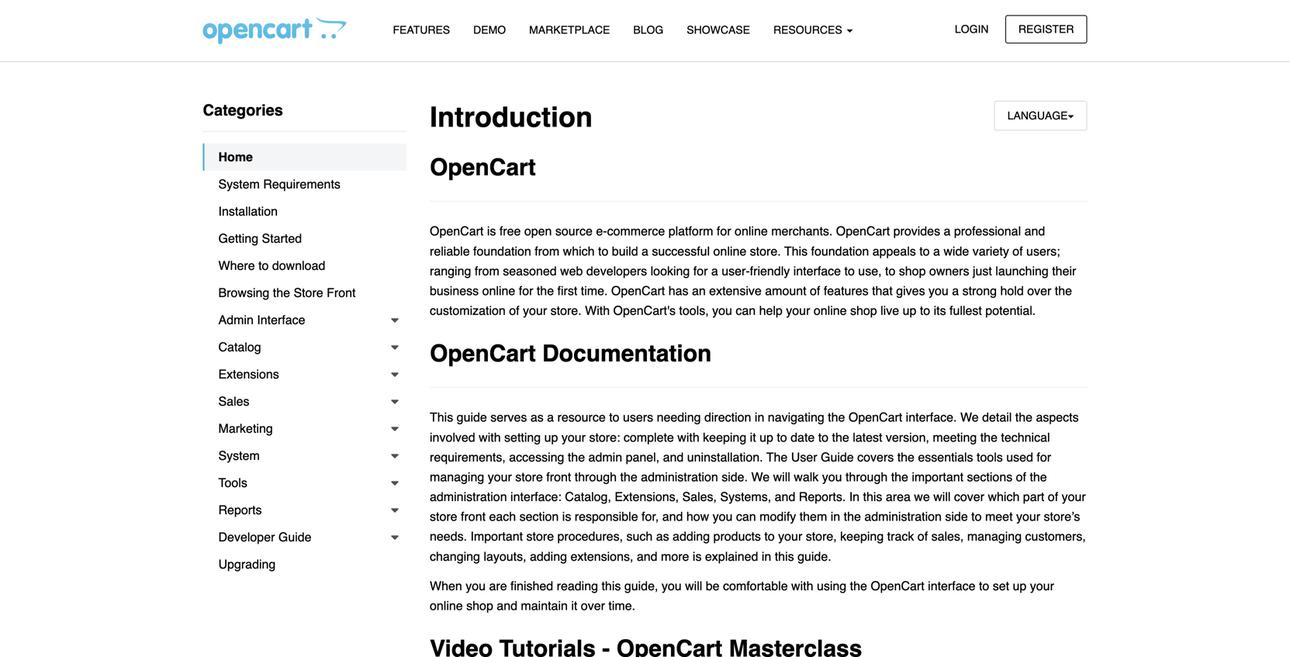 Task type: describe. For each thing, give the bounding box(es) containing it.
interface inside when you are finished reading this guide, you will be comfortable with using the opencart interface to set up your online shop and maintain it over time.
[[928, 579, 976, 593]]

of down seasoned
[[509, 304, 520, 318]]

0 horizontal spatial store.
[[551, 304, 582, 318]]

free
[[500, 224, 521, 238]]

up inside opencart is free open source e-commerce platform for online merchants. opencart provides a professional and reliable foundation from which to build a successful online store. this foundation appeals to a wide variety of users; ranging from seasoned web developers looking for a user-friendly interface to use, to shop owners just launching their business online for the first time. opencart has an extensive amount of features that gives you a strong hold over the customization of your store. with opencart's tools, you can help your online shop live up to its fullest potential.
[[903, 304, 917, 318]]

to up the
[[777, 430, 788, 445]]

the down their at the right top of the page
[[1055, 284, 1073, 298]]

you left are at left
[[466, 579, 486, 593]]

0 horizontal spatial managing
[[430, 470, 485, 484]]

and right panel,
[[663, 450, 684, 464]]

1 vertical spatial this
[[775, 549, 794, 564]]

the up area
[[892, 470, 909, 484]]

a left user-
[[712, 264, 719, 278]]

guide inside developer guide link
[[279, 530, 312, 544]]

browsing the store front
[[218, 286, 356, 300]]

catalog link
[[203, 334, 407, 361]]

your down modify
[[779, 530, 803, 544]]

0 horizontal spatial keeping
[[703, 430, 747, 445]]

for right "platform"
[[717, 224, 732, 238]]

0 horizontal spatial from
[[475, 264, 500, 278]]

download
[[272, 258, 325, 273]]

guide inside "this guide serves as a resource to users needing direction in navigating the opencart interface. we detail the aspects involved with setting up your store: complete with keeping it up to date to the latest version, meeting the technical requirements, accessing the admin panel, and uninstallation. the user guide covers the essentials tools used for managing your store front through the administration side. we will walk you through the important sections of the administration interface: catalog, extensions, sales, systems, and reports. in this area we will cover which part of your store front each section is responsible for, and how you can modify them in the administration side to meet your store's needs. important store procedures, such as adding products to your store, keeping track of sales, managing customers, changing layouts, adding extensions, and more is explained in this guide."
[[821, 450, 854, 464]]

getting
[[218, 231, 259, 246]]

date
[[791, 430, 815, 445]]

can inside opencart is free open source e-commerce platform for online merchants. opencart provides a professional and reliable foundation from which to build a successful online store. this foundation appeals to a wide variety of users; ranging from seasoned web developers looking for a user-friendly interface to use, to shop owners just launching their business online for the first time. opencart has an extensive amount of features that gives you a strong hold over the customization of your store. with opencart's tools, you can help your online shop live up to its fullest potential.
[[736, 304, 756, 318]]

important
[[912, 470, 964, 484]]

changing
[[430, 549, 480, 564]]

detail
[[983, 410, 1012, 425]]

showcase link
[[675, 16, 762, 44]]

it inside when you are finished reading this guide, you will be comfortable with using the opencart interface to set up your online shop and maintain it over time.
[[572, 599, 578, 613]]

resources link
[[762, 16, 865, 44]]

sections
[[967, 470, 1013, 484]]

1 vertical spatial keeping
[[841, 530, 884, 544]]

2 vertical spatial store
[[527, 530, 554, 544]]

1 horizontal spatial as
[[656, 530, 670, 544]]

extensions,
[[615, 490, 679, 504]]

the down version,
[[898, 450, 915, 464]]

your inside when you are finished reading this guide, you will be comfortable with using the opencart interface to set up your online shop and maintain it over time.
[[1031, 579, 1055, 593]]

0 horizontal spatial with
[[479, 430, 501, 445]]

area
[[886, 490, 911, 504]]

comfortable
[[723, 579, 788, 593]]

features
[[824, 284, 869, 298]]

this inside when you are finished reading this guide, you will be comfortable with using the opencart interface to set up your online shop and maintain it over time.
[[602, 579, 621, 593]]

admin
[[589, 450, 623, 464]]

for,
[[642, 510, 659, 524]]

which inside "this guide serves as a resource to users needing direction in navigating the opencart interface. we detail the aspects involved with setting up your store: complete with keeping it up to date to the latest version, meeting the technical requirements, accessing the admin panel, and uninstallation. the user guide covers the essentials tools used for managing your store front through the administration side. we will walk you through the important sections of the administration interface: catalog, extensions, sales, systems, and reports. in this area we will cover which part of your store front each section is responsible for, and how you can modify them in the administration side to meet your store's needs. important store procedures, such as adding products to your store, keeping track of sales, managing customers, changing layouts, adding extensions, and more is explained in this guide."
[[988, 490, 1020, 504]]

0 horizontal spatial as
[[531, 410, 544, 425]]

upgrading link
[[203, 551, 407, 578]]

first
[[558, 284, 578, 298]]

ranging
[[430, 264, 471, 278]]

sales
[[218, 394, 250, 409]]

and down such
[[637, 549, 658, 564]]

the
[[767, 450, 788, 464]]

register link
[[1006, 15, 1088, 43]]

1 vertical spatial in
[[831, 510, 841, 524]]

essentials
[[918, 450, 974, 464]]

the up "part"
[[1030, 470, 1048, 484]]

opencart inside when you are finished reading this guide, you will be comfortable with using the opencart interface to set up your online shop and maintain it over time.
[[871, 579, 925, 593]]

with inside when you are finished reading this guide, you will be comfortable with using the opencart interface to set up your online shop and maintain it over time.
[[792, 579, 814, 593]]

of down the used
[[1016, 470, 1027, 484]]

your down seasoned
[[523, 304, 547, 318]]

2 vertical spatial in
[[762, 549, 772, 564]]

procedures,
[[558, 530, 623, 544]]

of right "part"
[[1048, 490, 1059, 504]]

owners
[[930, 264, 970, 278]]

to up features
[[845, 264, 855, 278]]

admin interface link
[[203, 307, 407, 334]]

your down resource
[[562, 430, 586, 445]]

requirements,
[[430, 450, 506, 464]]

you up products
[[713, 510, 733, 524]]

needing
[[657, 410, 701, 425]]

features link
[[381, 16, 462, 44]]

browsing
[[218, 286, 270, 300]]

variety
[[973, 244, 1010, 258]]

business
[[430, 284, 479, 298]]

sales,
[[932, 530, 964, 544]]

online inside when you are finished reading this guide, you will be comfortable with using the opencart interface to set up your online shop and maintain it over time.
[[430, 599, 463, 613]]

0 vertical spatial in
[[755, 410, 765, 425]]

technical
[[1002, 430, 1051, 445]]

your up "store's"
[[1062, 490, 1086, 504]]

system for system requirements
[[218, 177, 260, 191]]

modify
[[760, 510, 797, 524]]

finished
[[511, 579, 554, 593]]

2 through from the left
[[846, 470, 888, 484]]

time. inside when you are finished reading this guide, you will be comfortable with using the opencart interface to set up your online shop and maintain it over time.
[[609, 599, 636, 613]]

covers
[[858, 450, 894, 464]]

1 vertical spatial we
[[752, 470, 770, 484]]

1 horizontal spatial administration
[[641, 470, 719, 484]]

to down provides on the top right
[[920, 244, 930, 258]]

used
[[1007, 450, 1034, 464]]

1 vertical spatial managing
[[968, 530, 1022, 544]]

layouts,
[[484, 549, 527, 564]]

admin
[[218, 313, 254, 327]]

catalog,
[[565, 490, 612, 504]]

system link
[[203, 442, 407, 470]]

a down owners
[[953, 284, 959, 298]]

a left 'wide'
[[934, 244, 941, 258]]

to down "e-"
[[598, 244, 609, 258]]

admin interface
[[218, 313, 305, 327]]

getting started
[[218, 231, 302, 246]]

1 through from the left
[[575, 470, 617, 484]]

important
[[471, 530, 523, 544]]

up up "accessing"
[[545, 430, 558, 445]]

side
[[946, 510, 968, 524]]

side.
[[722, 470, 748, 484]]

strong
[[963, 284, 997, 298]]

launching
[[996, 264, 1049, 278]]

potential.
[[986, 304, 1036, 318]]

needs.
[[430, 530, 467, 544]]

to down appeals
[[886, 264, 896, 278]]

opencart down introduction
[[430, 154, 536, 181]]

blog
[[634, 24, 664, 36]]

guide
[[457, 410, 487, 425]]

guide,
[[625, 579, 658, 593]]

1 horizontal spatial shop
[[851, 304, 878, 318]]

a right build
[[642, 244, 649, 258]]

to right the side
[[972, 510, 982, 524]]

opencart up opencart's at the top of the page
[[612, 284, 665, 298]]

wide
[[944, 244, 970, 258]]

involved
[[430, 430, 476, 445]]

1 horizontal spatial we
[[961, 410, 979, 425]]

1 horizontal spatial will
[[774, 470, 791, 484]]

users;
[[1027, 244, 1061, 258]]

opencart down customization
[[430, 340, 536, 367]]

2 horizontal spatial this
[[863, 490, 883, 504]]

systems,
[[721, 490, 772, 504]]

the up technical
[[1016, 410, 1033, 425]]

showcase
[[687, 24, 751, 36]]

to left its
[[920, 304, 931, 318]]

gives
[[897, 284, 926, 298]]

the down the in
[[844, 510, 861, 524]]

an
[[692, 284, 706, 298]]

interface.
[[906, 410, 957, 425]]

appeals
[[873, 244, 916, 258]]

when you are finished reading this guide, you will be comfortable with using the opencart interface to set up your online shop and maintain it over time.
[[430, 579, 1055, 613]]

developer guide link
[[203, 524, 407, 551]]

a up 'wide'
[[944, 224, 951, 238]]

seasoned
[[503, 264, 557, 278]]

for down seasoned
[[519, 284, 534, 298]]

maintain
[[521, 599, 568, 613]]

the left latest
[[832, 430, 850, 445]]

be
[[706, 579, 720, 593]]

store's
[[1044, 510, 1081, 524]]

complete
[[624, 430, 674, 445]]

shop inside when you are finished reading this guide, you will be comfortable with using the opencart interface to set up your online shop and maintain it over time.
[[467, 599, 494, 613]]

where to download link
[[203, 252, 407, 279]]

part
[[1024, 490, 1045, 504]]

0 vertical spatial store
[[516, 470, 543, 484]]

tools link
[[203, 470, 407, 497]]

merchants.
[[772, 224, 833, 238]]

0 vertical spatial from
[[535, 244, 560, 258]]

such
[[627, 530, 653, 544]]

your down "part"
[[1017, 510, 1041, 524]]

serves
[[491, 410, 527, 425]]

login link
[[942, 15, 1002, 43]]

and inside opencart is free open source e-commerce platform for online merchants. opencart provides a professional and reliable foundation from which to build a successful online store. this foundation appeals to a wide variety of users; ranging from seasoned web developers looking for a user-friendly interface to use, to shop owners just launching their business online for the first time. opencart has an extensive amount of features that gives you a strong hold over the customization of your store. with opencart's tools, you can help your online shop live up to its fullest potential.
[[1025, 224, 1046, 238]]

customers,
[[1026, 530, 1086, 544]]

marketing
[[218, 421, 273, 436]]

to right where on the left top
[[259, 258, 269, 273]]

which inside opencart is free open source e-commerce platform for online merchants. opencart provides a professional and reliable foundation from which to build a successful online store. this foundation appeals to a wide variety of users; ranging from seasoned web developers looking for a user-friendly interface to use, to shop owners just launching their business online for the first time. opencart has an extensive amount of features that gives you a strong hold over the customization of your store. with opencart's tools, you can help your online shop live up to its fullest potential.
[[563, 244, 595, 258]]



Task type: locate. For each thing, give the bounding box(es) containing it.
the left admin
[[568, 450, 585, 464]]

1 horizontal spatial is
[[563, 510, 571, 524]]

with
[[585, 304, 610, 318]]

up right set in the right bottom of the page
[[1013, 579, 1027, 593]]

0 vertical spatial this
[[863, 490, 883, 504]]

0 vertical spatial time.
[[581, 284, 608, 298]]

1 system from the top
[[218, 177, 260, 191]]

register
[[1019, 23, 1075, 35]]

shop down are at left
[[467, 599, 494, 613]]

products
[[714, 530, 761, 544]]

e-
[[596, 224, 607, 238]]

home link
[[203, 144, 407, 171]]

of right track
[[918, 530, 928, 544]]

1 horizontal spatial which
[[988, 490, 1020, 504]]

1 vertical spatial as
[[656, 530, 670, 544]]

language
[[1008, 109, 1068, 122]]

front
[[327, 286, 356, 300]]

0 horizontal spatial this
[[602, 579, 621, 593]]

1 can from the top
[[736, 304, 756, 318]]

0 horizontal spatial we
[[752, 470, 770, 484]]

1 vertical spatial it
[[572, 599, 578, 613]]

foundation
[[473, 244, 531, 258], [811, 244, 869, 258]]

0 vertical spatial can
[[736, 304, 756, 318]]

opencart up appeals
[[837, 224, 890, 238]]

this left guide. at right
[[775, 549, 794, 564]]

2 vertical spatial administration
[[865, 510, 942, 524]]

demo link
[[462, 16, 518, 44]]

will right we
[[934, 490, 951, 504]]

a inside "this guide serves as a resource to users needing direction in navigating the opencart interface. we detail the aspects involved with setting up your store: complete with keeping it up to date to the latest version, meeting the technical requirements, accessing the admin panel, and uninstallation. the user guide covers the essentials tools used for managing your store front through the administration side. we will walk you through the important sections of the administration interface: catalog, extensions, sales, systems, and reports. in this area we will cover which part of your store front each section is responsible for, and how you can modify them in the administration side to meet your store's needs. important store procedures, such as adding products to your store, keeping track of sales, managing customers, changing layouts, adding extensions, and more is explained in this guide."
[[547, 410, 554, 425]]

to right date
[[819, 430, 829, 445]]

will
[[774, 470, 791, 484], [934, 490, 951, 504], [685, 579, 703, 593]]

developer
[[218, 530, 275, 544]]

2 horizontal spatial shop
[[899, 264, 926, 278]]

system down the home
[[218, 177, 260, 191]]

2 horizontal spatial with
[[792, 579, 814, 593]]

over
[[1028, 284, 1052, 298], [581, 599, 605, 613]]

0 vertical spatial administration
[[641, 470, 719, 484]]

0 vertical spatial keeping
[[703, 430, 747, 445]]

it down direction
[[750, 430, 756, 445]]

time. up with
[[581, 284, 608, 298]]

1 horizontal spatial this
[[775, 549, 794, 564]]

this inside opencart is free open source e-commerce platform for online merchants. opencart provides a professional and reliable foundation from which to build a successful online store. this foundation appeals to a wide variety of users; ranging from seasoned web developers looking for a user-friendly interface to use, to shop owners just launching their business online for the first time. opencart has an extensive amount of features that gives you a strong hold over the customization of your store. with opencart's tools, you can help your online shop live up to its fullest potential.
[[785, 244, 808, 258]]

it inside "this guide serves as a resource to users needing direction in navigating the opencart interface. we detail the aspects involved with setting up your store: complete with keeping it up to date to the latest version, meeting the technical requirements, accessing the admin panel, and uninstallation. the user guide covers the essentials tools used for managing your store front through the administration side. we will walk you through the important sections of the administration interface: catalog, extensions, sales, systems, and reports. in this area we will cover which part of your store front each section is responsible for, and how you can modify them in the administration side to meet your store's needs. important store procedures, such as adding products to your store, keeping track of sales, managing customers, changing layouts, adding extensions, and more is explained in this guide."
[[750, 430, 756, 445]]

0 vertical spatial adding
[[673, 530, 710, 544]]

your down requirements, at the bottom of page
[[488, 470, 512, 484]]

1 vertical spatial guide
[[279, 530, 312, 544]]

this guide serves as a resource to users needing direction in navigating the opencart interface. we detail the aspects involved with setting up your store: complete with keeping it up to date to the latest version, meeting the technical requirements, accessing the admin panel, and uninstallation. the user guide covers the essentials tools used for managing your store front through the administration side. we will walk you through the important sections of the administration interface: catalog, extensions, sales, systems, and reports. in this area we will cover which part of your store front each section is responsible for, and how you can modify them in the administration side to meet your store's needs. important store procedures, such as adding products to your store, keeping track of sales, managing customers, changing layouts, adding extensions, and more is explained in this guide.
[[430, 410, 1086, 564]]

0 horizontal spatial it
[[572, 599, 578, 613]]

time. inside opencart is free open source e-commerce platform for online merchants. opencart provides a professional and reliable foundation from which to build a successful online store. this foundation appeals to a wide variety of users; ranging from seasoned web developers looking for a user-friendly interface to use, to shop owners just launching their business online for the first time. opencart has an extensive amount of features that gives you a strong hold over the customization of your store. with opencart's tools, you can help your online shop live up to its fullest potential.
[[581, 284, 608, 298]]

uninstallation.
[[687, 450, 763, 464]]

for up an
[[694, 264, 708, 278]]

we up systems,
[[752, 470, 770, 484]]

opencart's
[[614, 304, 676, 318]]

0 horizontal spatial guide
[[279, 530, 312, 544]]

opencart is free open source e-commerce platform for online merchants. opencart provides a professional and reliable foundation from which to build a successful online store. this foundation appeals to a wide variety of users; ranging from seasoned web developers looking for a user-friendly interface to use, to shop owners just launching their business online for the first time. opencart has an extensive amount of features that gives you a strong hold over the customization of your store. with opencart's tools, you can help your online shop live up to its fullest potential.
[[430, 224, 1077, 318]]

system up tools
[[218, 449, 260, 463]]

we
[[961, 410, 979, 425], [752, 470, 770, 484]]

of up 'launching'
[[1013, 244, 1023, 258]]

can
[[736, 304, 756, 318], [736, 510, 757, 524]]

store. down the first
[[551, 304, 582, 318]]

store up interface:
[[516, 470, 543, 484]]

1 vertical spatial which
[[988, 490, 1020, 504]]

is
[[487, 224, 496, 238], [563, 510, 571, 524], [693, 549, 702, 564]]

and up modify
[[775, 490, 796, 504]]

0 vertical spatial is
[[487, 224, 496, 238]]

can inside "this guide serves as a resource to users needing direction in navigating the opencart interface. we detail the aspects involved with setting up your store: complete with keeping it up to date to the latest version, meeting the technical requirements, accessing the admin panel, and uninstallation. the user guide covers the essentials tools used for managing your store front through the administration side. we will walk you through the important sections of the administration interface: catalog, extensions, sales, systems, and reports. in this area we will cover which part of your store front each section is responsible for, and how you can modify them in the administration side to meet your store's needs. important store procedures, such as adding products to your store, keeping track of sales, managing customers, changing layouts, adding extensions, and more is explained in this guide."
[[736, 510, 757, 524]]

0 vertical spatial guide
[[821, 450, 854, 464]]

use,
[[859, 264, 882, 278]]

cover
[[955, 490, 985, 504]]

interface
[[794, 264, 841, 278], [928, 579, 976, 593]]

the inside when you are finished reading this guide, you will be comfortable with using the opencart interface to set up your online shop and maintain it over time.
[[850, 579, 868, 593]]

store.
[[750, 244, 781, 258], [551, 304, 582, 318]]

1 foundation from the left
[[473, 244, 531, 258]]

0 vertical spatial store.
[[750, 244, 781, 258]]

you down more
[[662, 579, 682, 593]]

is right more
[[693, 549, 702, 564]]

adding up finished
[[530, 549, 567, 564]]

for right the used
[[1037, 450, 1052, 464]]

0 vertical spatial it
[[750, 430, 756, 445]]

through down covers
[[846, 470, 888, 484]]

can down extensive
[[736, 304, 756, 318]]

1 vertical spatial administration
[[430, 490, 507, 504]]

and inside when you are finished reading this guide, you will be comfortable with using the opencart interface to set up your online shop and maintain it over time.
[[497, 599, 518, 613]]

1 vertical spatial shop
[[851, 304, 878, 318]]

2 horizontal spatial will
[[934, 490, 951, 504]]

user-
[[722, 264, 750, 278]]

which up meet
[[988, 490, 1020, 504]]

its
[[934, 304, 947, 318]]

0 vertical spatial will
[[774, 470, 791, 484]]

0 vertical spatial front
[[547, 470, 571, 484]]

developer guide
[[218, 530, 312, 544]]

1 vertical spatial store
[[430, 510, 458, 524]]

are
[[489, 579, 507, 593]]

0 vertical spatial system
[[218, 177, 260, 191]]

users
[[623, 410, 654, 425]]

in right them
[[831, 510, 841, 524]]

reading
[[557, 579, 598, 593]]

just
[[973, 264, 993, 278]]

1 horizontal spatial managing
[[968, 530, 1022, 544]]

we
[[915, 490, 930, 504]]

1 horizontal spatial this
[[785, 244, 808, 258]]

adding
[[673, 530, 710, 544], [530, 549, 567, 564]]

is left free
[[487, 224, 496, 238]]

and
[[1025, 224, 1046, 238], [663, 450, 684, 464], [775, 490, 796, 504], [663, 510, 683, 524], [637, 549, 658, 564], [497, 599, 518, 613]]

the left the first
[[537, 284, 554, 298]]

that
[[872, 284, 893, 298]]

will down the
[[774, 470, 791, 484]]

0 vertical spatial this
[[785, 244, 808, 258]]

guide right user
[[821, 450, 854, 464]]

shop
[[899, 264, 926, 278], [851, 304, 878, 318], [467, 599, 494, 613]]

1 vertical spatial time.
[[609, 599, 636, 613]]

0 horizontal spatial which
[[563, 244, 595, 258]]

up inside when you are finished reading this guide, you will be comfortable with using the opencart interface to set up your online shop and maintain it over time.
[[1013, 579, 1027, 593]]

catalog
[[218, 340, 261, 354]]

1 horizontal spatial front
[[547, 470, 571, 484]]

tools
[[977, 450, 1003, 464]]

the right navigating
[[828, 410, 846, 425]]

this up involved
[[430, 410, 453, 425]]

store,
[[806, 530, 837, 544]]

administration
[[641, 470, 719, 484], [430, 490, 507, 504], [865, 510, 942, 524]]

2 vertical spatial this
[[602, 579, 621, 593]]

web
[[560, 264, 583, 278]]

0 horizontal spatial will
[[685, 579, 703, 593]]

opencart up reliable on the left of the page
[[430, 224, 484, 238]]

tools
[[218, 476, 247, 490]]

1 horizontal spatial through
[[846, 470, 888, 484]]

0 horizontal spatial administration
[[430, 490, 507, 504]]

when
[[430, 579, 462, 593]]

2 foundation from the left
[[811, 244, 869, 258]]

opencart inside "this guide serves as a resource to users needing direction in navigating the opencart interface. we detail the aspects involved with setting up your store: complete with keeping it up to date to the latest version, meeting the technical requirements, accessing the admin panel, and uninstallation. the user guide covers the essentials tools used for managing your store front through the administration side. we will walk you through the important sections of the administration interface: catalog, extensions, sales, systems, and reports. in this area we will cover which part of your store front each section is responsible for, and how you can modify them in the administration side to meet your store's needs. important store procedures, such as adding products to your store, keeping track of sales, managing customers, changing layouts, adding extensions, and more is explained in this guide."
[[849, 410, 903, 425]]

reports
[[218, 503, 262, 517]]

guide down the reports link
[[279, 530, 312, 544]]

opencart documentation
[[430, 340, 712, 367]]

can down systems,
[[736, 510, 757, 524]]

1 vertical spatial can
[[736, 510, 757, 524]]

this left guide,
[[602, 579, 621, 593]]

meet
[[986, 510, 1013, 524]]

and up users;
[[1025, 224, 1046, 238]]

0 horizontal spatial interface
[[794, 264, 841, 278]]

2 horizontal spatial is
[[693, 549, 702, 564]]

from down the open
[[535, 244, 560, 258]]

in right direction
[[755, 410, 765, 425]]

over inside when you are finished reading this guide, you will be comfortable with using the opencart interface to set up your online shop and maintain it over time.
[[581, 599, 605, 613]]

2 system from the top
[[218, 449, 260, 463]]

0 horizontal spatial shop
[[467, 599, 494, 613]]

1 horizontal spatial with
[[678, 430, 700, 445]]

marketplace link
[[518, 16, 622, 44]]

platform
[[669, 224, 714, 238]]

you up reports.
[[823, 470, 843, 484]]

will left be
[[685, 579, 703, 593]]

commerce
[[607, 224, 665, 238]]

successful
[[652, 244, 710, 258]]

over down reading
[[581, 599, 605, 613]]

store up needs.
[[430, 510, 458, 524]]

live
[[881, 304, 900, 318]]

shop left live
[[851, 304, 878, 318]]

looking
[[651, 264, 690, 278]]

1 horizontal spatial guide
[[821, 450, 854, 464]]

store
[[294, 286, 323, 300]]

a left resource
[[547, 410, 554, 425]]

of right amount
[[810, 284, 821, 298]]

is inside opencart is free open source e-commerce platform for online merchants. opencart provides a professional and reliable foundation from which to build a successful online store. this foundation appeals to a wide variety of users; ranging from seasoned web developers looking for a user-friendly interface to use, to shop owners just launching their business online for the first time. opencart has an extensive amount of features that gives you a strong hold over the customization of your store. with opencart's tools, you can help your online shop live up to its fullest potential.
[[487, 224, 496, 238]]

1 vertical spatial will
[[934, 490, 951, 504]]

the up tools
[[981, 430, 998, 445]]

blog link
[[622, 16, 675, 44]]

features
[[393, 24, 450, 36]]

2 horizontal spatial administration
[[865, 510, 942, 524]]

in up comfortable
[[762, 549, 772, 564]]

0 vertical spatial which
[[563, 244, 595, 258]]

you down extensive
[[713, 304, 733, 318]]

to
[[598, 244, 609, 258], [920, 244, 930, 258], [259, 258, 269, 273], [845, 264, 855, 278], [886, 264, 896, 278], [920, 304, 931, 318], [609, 410, 620, 425], [777, 430, 788, 445], [819, 430, 829, 445], [972, 510, 982, 524], [765, 530, 775, 544], [979, 579, 990, 593]]

resource
[[558, 410, 606, 425]]

this
[[863, 490, 883, 504], [775, 549, 794, 564], [602, 579, 621, 593]]

1 horizontal spatial time.
[[609, 599, 636, 613]]

reports link
[[203, 497, 407, 524]]

system requirements
[[218, 177, 341, 191]]

system for system
[[218, 449, 260, 463]]

up up the
[[760, 430, 774, 445]]

as right such
[[656, 530, 670, 544]]

0 horizontal spatial foundation
[[473, 244, 531, 258]]

user
[[792, 450, 818, 464]]

browsing the store front link
[[203, 279, 407, 307]]

the down panel,
[[621, 470, 638, 484]]

walk
[[794, 470, 819, 484]]

extensive
[[710, 284, 762, 298]]

2 vertical spatial shop
[[467, 599, 494, 613]]

will inside when you are finished reading this guide, you will be comfortable with using the opencart interface to set up your online shop and maintain it over time.
[[685, 579, 703, 593]]

1 horizontal spatial over
[[1028, 284, 1052, 298]]

0 vertical spatial as
[[531, 410, 544, 425]]

set
[[993, 579, 1010, 593]]

1 vertical spatial adding
[[530, 549, 567, 564]]

1 horizontal spatial keeping
[[841, 530, 884, 544]]

administration up track
[[865, 510, 942, 524]]

1 horizontal spatial it
[[750, 430, 756, 445]]

1 horizontal spatial from
[[535, 244, 560, 258]]

marketing link
[[203, 415, 407, 442]]

1 horizontal spatial store.
[[750, 244, 781, 258]]

to up store:
[[609, 410, 620, 425]]

sales,
[[683, 490, 717, 504]]

1 vertical spatial from
[[475, 264, 500, 278]]

1 vertical spatial over
[[581, 599, 605, 613]]

0 horizontal spatial is
[[487, 224, 496, 238]]

your down amount
[[786, 304, 811, 318]]

requirements
[[263, 177, 341, 191]]

2 vertical spatial will
[[685, 579, 703, 593]]

opencart - open source shopping cart solution image
[[203, 16, 347, 44]]

1 horizontal spatial interface
[[928, 579, 976, 593]]

over inside opencart is free open source e-commerce platform for online merchants. opencart provides a professional and reliable foundation from which to build a successful online store. this foundation appeals to a wide variety of users; ranging from seasoned web developers looking for a user-friendly interface to use, to shop owners just launching their business online for the first time. opencart has an extensive amount of features that gives you a strong hold over the customization of your store. with opencart's tools, you can help your online shop live up to its fullest potential.
[[1028, 284, 1052, 298]]

keeping up uninstallation.
[[703, 430, 747, 445]]

0 horizontal spatial adding
[[530, 549, 567, 564]]

keeping left track
[[841, 530, 884, 544]]

extensions link
[[203, 361, 407, 388]]

customization
[[430, 304, 506, 318]]

interface inside opencart is free open source e-commerce platform for online merchants. opencart provides a professional and reliable foundation from which to build a successful online store. this foundation appeals to a wide variety of users; ranging from seasoned web developers looking for a user-friendly interface to use, to shop owners just launching their business online for the first time. opencart has an extensive amount of features that gives you a strong hold over the customization of your store. with opencart's tools, you can help your online shop live up to its fullest potential.
[[794, 264, 841, 278]]

we up meeting
[[961, 410, 979, 425]]

1 horizontal spatial adding
[[673, 530, 710, 544]]

panel,
[[626, 450, 660, 464]]

administration up each
[[430, 490, 507, 504]]

opencart down track
[[871, 579, 925, 593]]

2 vertical spatial is
[[693, 549, 702, 564]]

this right the in
[[863, 490, 883, 504]]

resources
[[774, 24, 846, 36]]

time. down guide,
[[609, 599, 636, 613]]

with down needing
[[678, 430, 700, 445]]

you
[[929, 284, 949, 298], [713, 304, 733, 318], [823, 470, 843, 484], [713, 510, 733, 524], [466, 579, 486, 593], [662, 579, 682, 593]]

documentation
[[543, 340, 712, 367]]

each
[[489, 510, 516, 524]]

this inside "this guide serves as a resource to users needing direction in navigating the opencart interface. we detail the aspects involved with setting up your store: complete with keeping it up to date to the latest version, meeting the technical requirements, accessing the admin panel, and uninstallation. the user guide covers the essentials tools used for managing your store front through the administration side. we will walk you through the important sections of the administration interface: catalog, extensions, sales, systems, and reports. in this area we will cover which part of your store front each section is responsible for, and how you can modify them in the administration side to meet your store's needs. important store procedures, such as adding products to your store, keeping track of sales, managing customers, changing layouts, adding extensions, and more is explained in this guide."
[[430, 410, 453, 425]]

to inside when you are finished reading this guide, you will be comfortable with using the opencart interface to set up your online shop and maintain it over time.
[[979, 579, 990, 593]]

1 vertical spatial system
[[218, 449, 260, 463]]

is right section
[[563, 510, 571, 524]]

foundation up use,
[[811, 244, 869, 258]]

2 can from the top
[[736, 510, 757, 524]]

adding down how
[[673, 530, 710, 544]]

professional
[[955, 224, 1022, 238]]

to down modify
[[765, 530, 775, 544]]

0 vertical spatial shop
[[899, 264, 926, 278]]

1 vertical spatial is
[[563, 510, 571, 524]]

1 vertical spatial store.
[[551, 304, 582, 318]]

0 horizontal spatial front
[[461, 510, 486, 524]]

to left set in the right bottom of the page
[[979, 579, 990, 593]]

of
[[1013, 244, 1023, 258], [810, 284, 821, 298], [509, 304, 520, 318], [1016, 470, 1027, 484], [1048, 490, 1059, 504], [918, 530, 928, 544]]

started
[[262, 231, 302, 246]]

shop up "gives"
[[899, 264, 926, 278]]

0 horizontal spatial over
[[581, 599, 605, 613]]

managing down requirements, at the bottom of page
[[430, 470, 485, 484]]

for inside "this guide serves as a resource to users needing direction in navigating the opencart interface. we detail the aspects involved with setting up your store: complete with keeping it up to date to the latest version, meeting the technical requirements, accessing the admin panel, and uninstallation. the user guide covers the essentials tools used for managing your store front through the administration side. we will walk you through the important sections of the administration interface: catalog, extensions, sales, systems, and reports. in this area we will cover which part of your store front each section is responsible for, and how you can modify them in the administration side to meet your store's needs. important store procedures, such as adding products to your store, keeping track of sales, managing customers, changing layouts, adding extensions, and more is explained in this guide."
[[1037, 450, 1052, 464]]

0 vertical spatial managing
[[430, 470, 485, 484]]

you up its
[[929, 284, 949, 298]]

0 vertical spatial over
[[1028, 284, 1052, 298]]

1 vertical spatial this
[[430, 410, 453, 425]]

guide.
[[798, 549, 832, 564]]

navigating
[[768, 410, 825, 425]]

0 vertical spatial interface
[[794, 264, 841, 278]]

0 horizontal spatial this
[[430, 410, 453, 425]]

1 vertical spatial front
[[461, 510, 486, 524]]

1 horizontal spatial foundation
[[811, 244, 869, 258]]

0 horizontal spatial through
[[575, 470, 617, 484]]

the left store
[[273, 286, 290, 300]]

and right the for,
[[663, 510, 683, 524]]

store. up friendly
[[750, 244, 781, 258]]

over down 'launching'
[[1028, 284, 1052, 298]]

store down section
[[527, 530, 554, 544]]

up right live
[[903, 304, 917, 318]]



Task type: vqa. For each thing, say whether or not it's contained in the screenshot.
the bottommost Administrator
no



